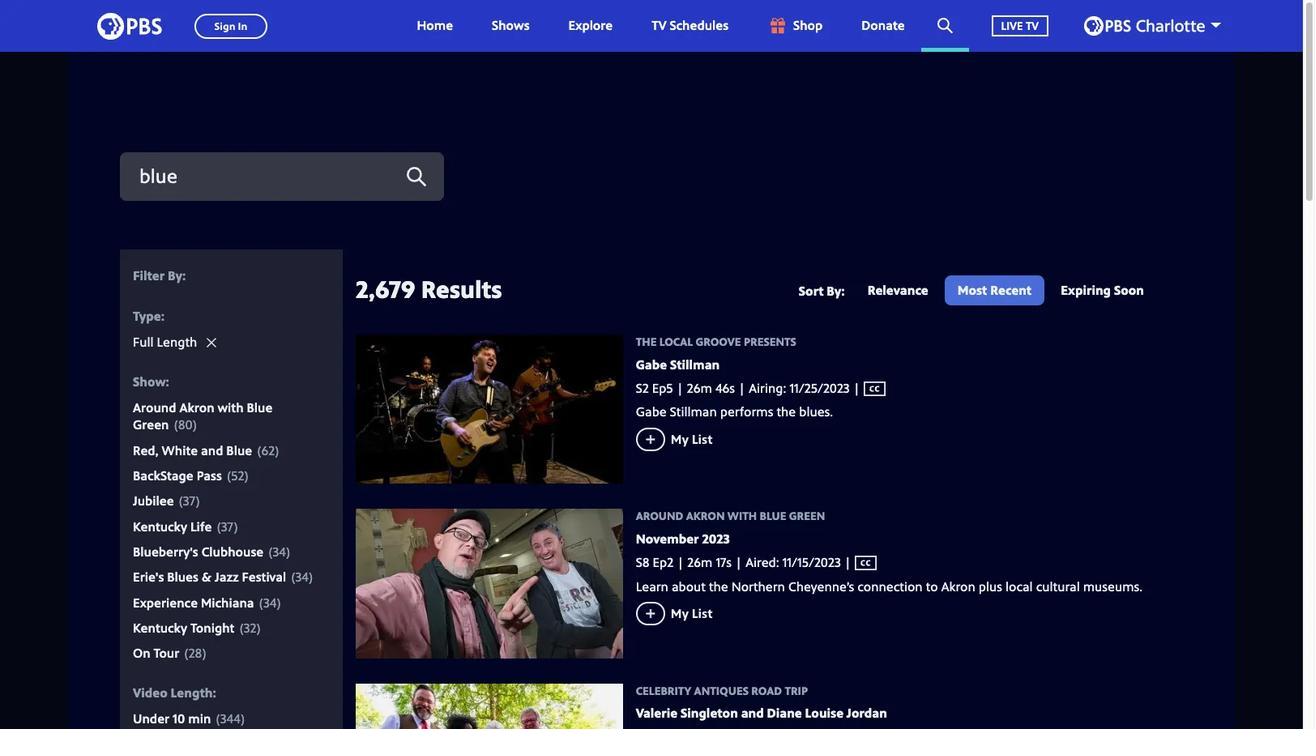 Task type: describe. For each thing, give the bounding box(es) containing it.
filter
[[133, 267, 165, 284]]

green for around akron with blue green
[[133, 416, 169, 434]]

( right tour
[[184, 645, 189, 662]]

with for around akron with blue green november 2023
[[728, 508, 757, 524]]

full
[[133, 333, 154, 351]]

| right ep5
[[676, 379, 684, 397]]

search image
[[937, 18, 953, 33]]

0 vertical spatial 34
[[273, 543, 286, 561]]

26m for 17s
[[688, 554, 713, 572]]

show :
[[133, 372, 169, 390]]

2 kentucky from the top
[[133, 619, 187, 637]]

shop link
[[751, 0, 839, 52]]

on
[[133, 645, 150, 662]]

length for full length
[[157, 333, 197, 351]]

clubhouse
[[202, 543, 264, 561]]

gabe stillman image
[[356, 335, 623, 484]]

26m for 46s
[[687, 379, 712, 397]]

donate link
[[846, 0, 921, 52]]

home
[[417, 16, 453, 34]]

| right ep2
[[677, 554, 684, 572]]

show
[[133, 372, 166, 390]]

home link
[[401, 0, 469, 52]]

results
[[421, 272, 502, 306]]

jordan
[[847, 705, 887, 722]]

celebrity
[[636, 683, 692, 698]]

celebrity antiques road trip link
[[636, 683, 1167, 699]]

explore link
[[552, 0, 629, 52]]

relevance
[[868, 281, 929, 299]]

full length button
[[133, 333, 217, 351]]

around akron with blue green link
[[636, 508, 1167, 524]]

valerie
[[636, 705, 678, 722]]

2 horizontal spatial akron
[[942, 578, 976, 595]]

0 vertical spatial 37
[[183, 492, 196, 510]]

the local groove presents gabe stillman
[[636, 334, 797, 373]]

blue for around akron with blue green
[[247, 399, 273, 417]]

( up festival
[[268, 543, 273, 561]]

: for type :
[[161, 307, 165, 325]]

plus
[[979, 578, 1003, 595]]

learn about the northern cheyenne's connection to akron plus local cultural museums.
[[636, 578, 1143, 595]]

s8
[[636, 554, 650, 572]]

1 kentucky from the top
[[133, 518, 187, 536]]

groove
[[696, 334, 741, 349]]

blue for red, white and blue ( 62 ) backstage pass ( 52 ) jubilee ( 37 ) kentucky life ( 37 ) blueberry's clubhouse ( 34 ) erie's blues & jazz festival ( 34 ) experience michiana ( 34 ) kentucky tonight ( 32 ) on tour ( 28 )
[[226, 442, 252, 459]]

by: for filter by:
[[168, 267, 186, 284]]

road
[[752, 683, 782, 698]]

s8 ep2 | 26m 17s | aired: 11/15/2023
[[636, 554, 841, 572]]

video
[[133, 684, 168, 702]]

shows link
[[476, 0, 546, 52]]

video length :
[[133, 684, 216, 702]]

under 10 min ( 344 )
[[133, 710, 245, 728]]

schedules
[[670, 16, 729, 34]]

to
[[926, 578, 938, 595]]

explore
[[569, 16, 613, 34]]

live tv
[[1001, 18, 1039, 33]]

experience
[[133, 594, 198, 612]]

tour
[[154, 645, 179, 662]]

10
[[173, 710, 185, 728]]

2 stillman from the top
[[670, 403, 717, 421]]

filter by:
[[133, 267, 186, 284]]

1 vertical spatial 34
[[295, 568, 309, 586]]

louise
[[805, 705, 844, 722]]

live tv link
[[976, 0, 1065, 52]]

michiana
[[201, 594, 254, 612]]

performs
[[720, 403, 774, 421]]

0 horizontal spatial tv
[[652, 16, 667, 34]]

stillman inside the local groove presents gabe stillman
[[670, 356, 720, 373]]

shows
[[492, 16, 530, 34]]

most
[[958, 281, 988, 299]]

11/15/2023
[[783, 554, 841, 572]]

blues.
[[799, 403, 833, 421]]

the local groove presents link
[[636, 334, 1167, 350]]

shop
[[794, 16, 823, 34]]

( right jubilee
[[179, 492, 183, 510]]

52
[[231, 467, 244, 485]]

s2
[[636, 379, 649, 397]]

| right 17s
[[735, 554, 743, 572]]

62
[[261, 442, 275, 459]]

singleton
[[681, 705, 738, 722]]

type :
[[133, 307, 165, 325]]

expiring
[[1061, 281, 1111, 299]]

green for around akron with blue green november 2023
[[789, 508, 825, 524]]

blueberry's
[[133, 543, 198, 561]]

antiques
[[694, 683, 749, 698]]

( 80 )
[[174, 416, 197, 434]]

ep5
[[652, 379, 673, 397]]

recent
[[991, 281, 1032, 299]]

museums.
[[1083, 578, 1143, 595]]

akron for around akron with blue green
[[179, 399, 214, 417]]

2,679
[[356, 272, 415, 306]]

gabe stillman link
[[636, 356, 720, 373]]



Task type: locate. For each thing, give the bounding box(es) containing it.
length for video length :
[[171, 684, 213, 702]]

s2 ep5 | 26m 46s | airing: 11/25/2023
[[636, 379, 850, 397]]

1 gabe from the top
[[636, 356, 667, 373]]

1 horizontal spatial and
[[741, 705, 764, 722]]

17s
[[716, 554, 732, 572]]

2 vertical spatial blue
[[760, 508, 787, 524]]

1 horizontal spatial 37
[[221, 518, 234, 536]]

1 stillman from the top
[[670, 356, 720, 373]]

1 horizontal spatial tv
[[1026, 18, 1039, 33]]

kentucky up blueberry's
[[133, 518, 187, 536]]

tv left schedules
[[652, 16, 667, 34]]

life
[[190, 518, 212, 536]]

around
[[133, 399, 176, 417], [636, 508, 684, 524]]

with up 2023
[[728, 508, 757, 524]]

( right min at the bottom left of the page
[[216, 710, 220, 728]]

| up cheyenne's
[[841, 554, 855, 572]]

and inside celebrity antiques road trip valerie singleton and diane louise jordan
[[741, 705, 764, 722]]

valerie singleton and diane louise jordan link
[[636, 705, 887, 722]]

| right the 46s
[[738, 379, 746, 397]]

1 vertical spatial blue
[[226, 442, 252, 459]]

: for show :
[[166, 372, 169, 390]]

1 horizontal spatial :
[[166, 372, 169, 390]]

with inside around akron with blue green november 2023
[[728, 508, 757, 524]]

red, white and blue ( 62 ) backstage pass ( 52 ) jubilee ( 37 ) kentucky life ( 37 ) blueberry's clubhouse ( 34 ) erie's blues & jazz festival ( 34 ) experience michiana ( 34 ) kentucky tonight ( 32 ) on tour ( 28 )
[[133, 442, 313, 662]]

length inside button
[[157, 333, 197, 351]]

and
[[201, 442, 223, 459], [741, 705, 764, 722]]

tonight
[[190, 619, 235, 637]]

gabe down the the
[[636, 356, 667, 373]]

blue inside around akron with blue green
[[247, 399, 273, 417]]

tv schedules link
[[636, 0, 745, 52]]

and down road
[[741, 705, 764, 722]]

around akron with blue green november 2023
[[636, 508, 825, 548]]

|
[[676, 379, 684, 397], [738, 379, 746, 397], [850, 379, 864, 397], [677, 554, 684, 572], [735, 554, 743, 572], [841, 554, 855, 572]]

and inside 'red, white and blue ( 62 ) backstage pass ( 52 ) jubilee ( 37 ) kentucky life ( 37 ) blueberry's clubhouse ( 34 ) erie's blues & jazz festival ( 34 ) experience michiana ( 34 ) kentucky tonight ( 32 ) on tour ( 28 )'
[[201, 442, 223, 459]]

ep2
[[653, 554, 674, 572]]

0 horizontal spatial with
[[218, 399, 244, 417]]

presents
[[744, 334, 797, 349]]

32
[[244, 619, 257, 637]]

with for around akron with blue green
[[218, 399, 244, 417]]

most recent
[[958, 281, 1032, 299]]

1 horizontal spatial around
[[636, 508, 684, 524]]

around inside around akron with blue green
[[133, 399, 176, 417]]

min
[[188, 710, 211, 728]]

with right ( 80 )
[[218, 399, 244, 417]]

0 horizontal spatial by:
[[168, 267, 186, 284]]

( down around akron with blue green on the left bottom of the page
[[257, 442, 261, 459]]

cultural
[[1036, 578, 1080, 595]]

with inside around akron with blue green
[[218, 399, 244, 417]]

akron inside around akron with blue green
[[179, 399, 214, 417]]

live
[[1001, 18, 1023, 33]]

0 horizontal spatial :
[[161, 307, 165, 325]]

26m left 17s
[[688, 554, 713, 572]]

by: right the filter
[[168, 267, 186, 284]]

( right festival
[[291, 568, 295, 586]]

akron for around akron with blue green november 2023
[[686, 508, 725, 524]]

closed captions available element for s8 ep2 | 26m 17s | aired: 11/15/2023
[[841, 554, 877, 572]]

1 vertical spatial around
[[636, 508, 684, 524]]

0 horizontal spatial the
[[709, 578, 728, 595]]

(
[[174, 416, 178, 434], [257, 442, 261, 459], [227, 467, 231, 485], [179, 492, 183, 510], [217, 518, 221, 536], [268, 543, 273, 561], [291, 568, 295, 586], [259, 594, 263, 612], [239, 619, 244, 637], [184, 645, 189, 662], [216, 710, 220, 728]]

donate
[[862, 16, 905, 34]]

green inside around akron with blue green
[[133, 416, 169, 434]]

green up red,
[[133, 416, 169, 434]]

1 vertical spatial the
[[709, 578, 728, 595]]

green inside around akron with blue green november 2023
[[789, 508, 825, 524]]

with
[[218, 399, 244, 417], [728, 508, 757, 524]]

26m
[[687, 379, 712, 397], [688, 554, 713, 572]]

by:
[[168, 267, 186, 284], [827, 282, 845, 300]]

green up 11/15/2023
[[789, 508, 825, 524]]

0 vertical spatial kentucky
[[133, 518, 187, 536]]

blue
[[247, 399, 273, 417], [226, 442, 252, 459], [760, 508, 787, 524]]

1 vertical spatial 26m
[[688, 554, 713, 572]]

1 vertical spatial and
[[741, 705, 764, 722]]

( right pass
[[227, 467, 231, 485]]

closed captions available element down the local groove presents link
[[850, 379, 886, 397]]

: up full length
[[161, 307, 165, 325]]

closed captions available element up the learn about the northern cheyenne's connection to akron plus local cultural museums.
[[841, 554, 877, 572]]

length up under 10 min ( 344 )
[[171, 684, 213, 702]]

pbs image
[[97, 8, 162, 44]]

1 vertical spatial closed captions available element
[[841, 554, 877, 572]]

0 vertical spatial green
[[133, 416, 169, 434]]

37 up clubhouse
[[221, 518, 234, 536]]

by: for sort by:
[[827, 282, 845, 300]]

november
[[636, 530, 699, 548]]

2 vertical spatial :
[[213, 684, 216, 702]]

37 up life
[[183, 492, 196, 510]]

1 horizontal spatial by:
[[827, 282, 845, 300]]

type
[[133, 307, 161, 325]]

gabe
[[636, 356, 667, 373], [636, 403, 667, 421]]

1 vertical spatial akron
[[686, 508, 725, 524]]

local
[[660, 334, 693, 349]]

0 vertical spatial akron
[[179, 399, 214, 417]]

jubilee
[[133, 492, 174, 510]]

0 vertical spatial closed captions available element
[[850, 379, 886, 397]]

around for around akron with blue green november 2023
[[636, 508, 684, 524]]

34 right festival
[[295, 568, 309, 586]]

tv right live
[[1026, 18, 1039, 33]]

the left blues. at bottom right
[[777, 403, 796, 421]]

celebrity antiques road trip valerie singleton and diane louise jordan
[[636, 683, 887, 722]]

( down festival
[[259, 594, 263, 612]]

aired:
[[746, 554, 779, 572]]

pbs charlotte image
[[1084, 16, 1205, 36]]

kentucky
[[133, 518, 187, 536], [133, 619, 187, 637]]

0 horizontal spatial green
[[133, 416, 169, 434]]

november 2023 image
[[356, 509, 623, 659]]

46s
[[716, 379, 735, 397]]

0 vertical spatial blue
[[247, 399, 273, 417]]

1 horizontal spatial the
[[777, 403, 796, 421]]

around inside around akron with blue green november 2023
[[636, 508, 684, 524]]

0 vertical spatial with
[[218, 399, 244, 417]]

local
[[1006, 578, 1033, 595]]

0 vertical spatial :
[[161, 307, 165, 325]]

1 horizontal spatial akron
[[686, 508, 725, 524]]

2 horizontal spatial :
[[213, 684, 216, 702]]

( right life
[[217, 518, 221, 536]]

( up white
[[174, 416, 178, 434]]

the down 17s
[[709, 578, 728, 595]]

1 vertical spatial 37
[[221, 518, 234, 536]]

length right full
[[157, 333, 197, 351]]

2,679 results
[[356, 272, 502, 306]]

0 horizontal spatial 37
[[183, 492, 196, 510]]

blue up "52"
[[226, 442, 252, 459]]

akron right to
[[942, 578, 976, 595]]

blue inside around akron with blue green november 2023
[[760, 508, 787, 524]]

0 vertical spatial gabe
[[636, 356, 667, 373]]

| down the local groove presents link
[[850, 379, 864, 397]]

valerie singleton and diane louise jordan image
[[356, 684, 623, 729]]

: down full length
[[166, 372, 169, 390]]

and up pass
[[201, 442, 223, 459]]

1 vertical spatial length
[[171, 684, 213, 702]]

blue up 62
[[247, 399, 273, 417]]

around up november
[[636, 508, 684, 524]]

closed captions available element for s2 ep5 | 26m 46s | airing: 11/25/2023
[[850, 379, 886, 397]]

0 vertical spatial and
[[201, 442, 223, 459]]

blue up aired:
[[760, 508, 787, 524]]

around down show :
[[133, 399, 176, 417]]

kentucky down experience
[[133, 619, 187, 637]]

blue inside 'red, white and blue ( 62 ) backstage pass ( 52 ) jubilee ( 37 ) kentucky life ( 37 ) blueberry's clubhouse ( 34 ) erie's blues & jazz festival ( 34 ) experience michiana ( 34 ) kentucky tonight ( 32 ) on tour ( 28 )'
[[226, 442, 252, 459]]

festival
[[242, 568, 286, 586]]

around akron with blue green
[[133, 399, 273, 434]]

0 vertical spatial the
[[777, 403, 796, 421]]

stillman down local
[[670, 356, 720, 373]]

1 horizontal spatial green
[[789, 508, 825, 524]]

1 vertical spatial kentucky
[[133, 619, 187, 637]]

26m left the 46s
[[687, 379, 712, 397]]

: up under 10 min ( 344 )
[[213, 684, 216, 702]]

backstage
[[133, 467, 193, 485]]

34 down festival
[[263, 594, 277, 612]]

)
[[193, 416, 197, 434], [275, 442, 279, 459], [244, 467, 249, 485], [196, 492, 200, 510], [234, 518, 238, 536], [286, 543, 290, 561], [309, 568, 313, 586], [277, 594, 281, 612], [257, 619, 261, 637], [202, 645, 206, 662], [241, 710, 245, 728]]

1 vertical spatial stillman
[[670, 403, 717, 421]]

expiring soon
[[1061, 281, 1144, 299]]

gabe inside the local groove presents gabe stillman
[[636, 356, 667, 373]]

akron inside around akron with blue green november 2023
[[686, 508, 725, 524]]

erie's
[[133, 568, 164, 586]]

soon
[[1114, 281, 1144, 299]]

1 vertical spatial :
[[166, 372, 169, 390]]

sort by:
[[799, 282, 845, 300]]

blues
[[167, 568, 198, 586]]

0 horizontal spatial around
[[133, 399, 176, 417]]

344
[[220, 710, 241, 728]]

under
[[133, 710, 170, 728]]

blue for around akron with blue green november 2023
[[760, 508, 787, 524]]

length
[[157, 333, 197, 351], [171, 684, 213, 702]]

&
[[202, 568, 212, 586]]

34 up festival
[[273, 543, 286, 561]]

1 vertical spatial with
[[728, 508, 757, 524]]

0 vertical spatial 26m
[[687, 379, 712, 397]]

red,
[[133, 442, 159, 459]]

closed captions available element
[[850, 379, 886, 397], [841, 554, 877, 572]]

11/25/2023
[[790, 379, 850, 397]]

airing:
[[749, 379, 787, 397]]

2 vertical spatial akron
[[942, 578, 976, 595]]

gabe down s2
[[636, 403, 667, 421]]

akron up 2023
[[686, 508, 725, 524]]

1 horizontal spatial with
[[728, 508, 757, 524]]

0 horizontal spatial and
[[201, 442, 223, 459]]

Search search field
[[120, 152, 444, 201]]

0 vertical spatial length
[[157, 333, 197, 351]]

2 gabe from the top
[[636, 403, 667, 421]]

1 vertical spatial green
[[789, 508, 825, 524]]

by: right sort
[[827, 282, 845, 300]]

white
[[162, 442, 198, 459]]

( down michiana
[[239, 619, 244, 637]]

cheyenne's
[[789, 578, 854, 595]]

november 2023 link
[[636, 530, 730, 548]]

jazz
[[215, 568, 239, 586]]

1 vertical spatial gabe
[[636, 403, 667, 421]]

northern
[[732, 578, 785, 595]]

28
[[189, 645, 202, 662]]

tv schedules
[[652, 16, 729, 34]]

stillman down ep5
[[670, 403, 717, 421]]

connection
[[858, 578, 923, 595]]

diane
[[767, 705, 802, 722]]

pass
[[197, 467, 222, 485]]

0 vertical spatial around
[[133, 399, 176, 417]]

akron up white
[[179, 399, 214, 417]]

0 horizontal spatial akron
[[179, 399, 214, 417]]

around for around akron with blue green
[[133, 399, 176, 417]]

0 vertical spatial stillman
[[670, 356, 720, 373]]

2 vertical spatial 34
[[263, 594, 277, 612]]

34
[[273, 543, 286, 561], [295, 568, 309, 586], [263, 594, 277, 612]]

the
[[636, 334, 657, 349]]



Task type: vqa. For each thing, say whether or not it's contained in the screenshot.
Around Akron with Blue Green WITH
yes



